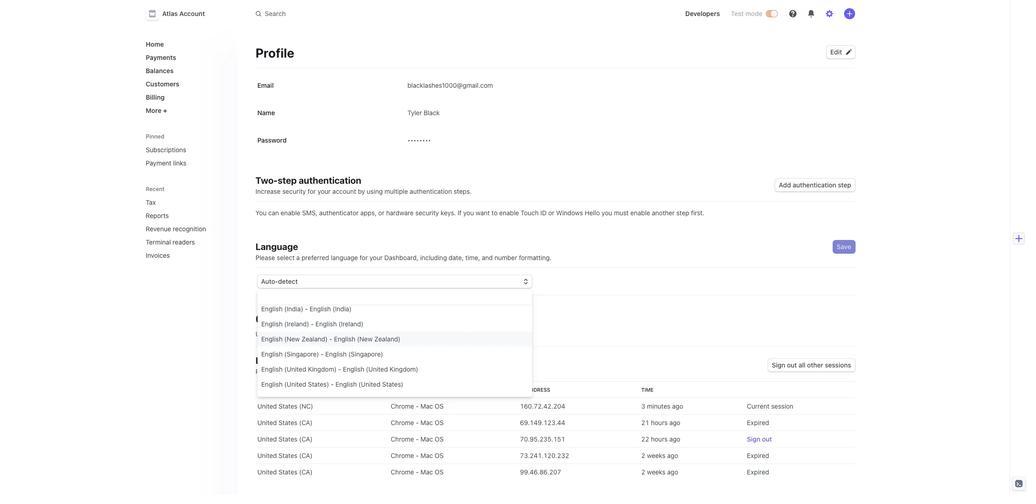 Task type: vqa. For each thing, say whether or not it's contained in the screenshot.


Task type: describe. For each thing, give the bounding box(es) containing it.
os for 70.95.235.151
[[435, 436, 444, 443]]

keys.
[[441, 209, 456, 217]]

mac for 160.72.42.204
[[421, 403, 433, 411]]

recent
[[146, 186, 165, 193]]

hello
[[585, 209, 600, 217]]

detect
[[278, 278, 298, 286]]

search
[[265, 10, 286, 17]]

english (new zealand) - english (new zealand)
[[261, 335, 401, 343]]

united for 69.149.123.44
[[257, 419, 277, 427]]

terminal
[[146, 238, 171, 246]]

all
[[799, 362, 806, 369]]

expired for 99.46.86.207
[[747, 469, 769, 476]]

(ca) for 70.95.235.151
[[299, 436, 313, 443]]

auto-detect button
[[257, 276, 532, 288]]

auto-
[[261, 278, 278, 286]]

english (india) - english (india)
[[261, 305, 352, 313]]

(américa
[[286, 396, 313, 404]]

chrome for 160.72.42.204
[[391, 403, 414, 411]]

hardware
[[386, 209, 414, 217]]

developers link
[[682, 6, 724, 21]]

recognition
[[173, 225, 206, 233]]

for inside language please select a preferred language for your dashboard, including date, time, and number formatting.
[[360, 254, 368, 262]]

profile
[[256, 45, 294, 60]]

steps.
[[454, 188, 472, 195]]

if
[[458, 209, 462, 217]]

chrome for 73.241.120.232
[[391, 452, 414, 460]]

formatting.
[[519, 254, 552, 262]]

español (américa latina) - spanish (latin america)
[[261, 396, 412, 404]]

and
[[482, 254, 493, 262]]

tyler
[[408, 109, 422, 117]]

out for sign out all other sessions
[[787, 362, 797, 369]]

invoices link
[[142, 248, 217, 263]]

multiple
[[385, 188, 408, 195]]

(ca) for 69.149.123.44
[[299, 419, 313, 427]]

22 hours ago
[[641, 436, 681, 443]]

name
[[257, 109, 275, 117]]

sessions inside sign out all other sessions button
[[825, 362, 852, 369]]

help image
[[789, 10, 797, 17]]

tax link
[[142, 195, 217, 210]]

united states (ca) for 99.46.86.207
[[257, 469, 313, 476]]

expired for 69.149.123.44
[[747, 419, 769, 427]]

account
[[332, 188, 356, 195]]

1 (ireland) from the left
[[284, 320, 309, 328]]

update
[[256, 330, 277, 338]]

(united up (latin
[[366, 366, 388, 373]]

other
[[807, 362, 824, 369]]

list box containing english (india) - english (india)
[[258, 226, 532, 496]]

united for 73.241.120.232
[[257, 452, 277, 460]]

account
[[179, 10, 205, 17]]

login sessions places where you're logged into stripe.
[[256, 356, 371, 376]]

you
[[256, 209, 267, 217]]

time,
[[466, 254, 480, 262]]

step inside popup button
[[838, 181, 852, 189]]

sessions inside login sessions places where you're logged into stripe.
[[281, 356, 319, 366]]

mac for 73.241.120.232
[[421, 452, 433, 460]]

1 states) from the left
[[308, 381, 329, 389]]

session
[[771, 403, 794, 411]]

1 kingdom) from the left
[[308, 366, 337, 373]]

chrome        -        mac os for 99.46.86.207
[[391, 469, 444, 476]]

sign for sign out all other sessions
[[772, 362, 786, 369]]

edit button
[[827, 46, 855, 59]]

please
[[256, 254, 275, 262]]

recent navigation links element
[[137, 182, 237, 263]]

developers
[[686, 10, 720, 17]]

here
[[378, 330, 391, 338]]

2 states) from the left
[[382, 381, 404, 389]]

by
[[358, 188, 365, 195]]

español
[[261, 396, 285, 404]]

home link
[[142, 37, 230, 52]]

dashboard,
[[384, 254, 419, 262]]

1 or from the left
[[378, 209, 385, 217]]

1 vertical spatial preferences
[[341, 330, 376, 338]]

chrome        -        mac os for 69.149.123.44
[[391, 419, 444, 427]]

here link
[[378, 330, 399, 339]]

weeks for 99.46.86.207
[[647, 469, 666, 476]]

1 zealand) from the left
[[302, 335, 328, 343]]

1 you from the left
[[463, 209, 474, 217]]

number
[[495, 254, 517, 262]]

core navigation links element
[[142, 37, 230, 118]]

2 weeks ago for 99.46.86.207
[[641, 469, 678, 476]]

2 (new from the left
[[357, 335, 373, 343]]

states for 73.241.120.232
[[279, 452, 298, 460]]

readers
[[173, 238, 195, 246]]

can
[[268, 209, 279, 217]]

more
[[146, 107, 161, 114]]

hours for 22
[[651, 436, 668, 443]]

save
[[837, 243, 852, 251]]

Search text field
[[250, 5, 508, 22]]

tax
[[146, 199, 156, 206]]

tyler black
[[408, 109, 440, 117]]

os for 69.149.123.44
[[435, 419, 444, 427]]

including
[[420, 254, 447, 262]]

united states (ca) for 70.95.235.151
[[257, 436, 313, 443]]

os for 73.241.120.232
[[435, 452, 444, 460]]

another
[[652, 209, 675, 217]]

windows
[[556, 209, 583, 217]]

2 vertical spatial your
[[279, 330, 292, 338]]

payment links link
[[142, 156, 230, 171]]

svg image
[[846, 49, 852, 55]]

apps,
[[360, 209, 377, 217]]

1 (new from the left
[[284, 335, 300, 343]]

2 for 73.241.120.232
[[641, 452, 645, 460]]

must
[[614, 209, 629, 217]]

2 (singapore) from the left
[[349, 351, 383, 358]]

your inside two-step authentication increase security for your account by using multiple authentication steps.
[[318, 188, 331, 195]]

auto-detect
[[261, 278, 298, 286]]

sign for sign out
[[747, 436, 761, 443]]

3 enable from the left
[[631, 209, 650, 217]]

Search search field
[[250, 5, 508, 22]]

revenue
[[146, 225, 171, 233]]

more +
[[146, 107, 167, 114]]

(nc)
[[299, 403, 313, 411]]

select
[[277, 254, 295, 262]]

current session
[[747, 403, 794, 411]]

password
[[257, 136, 287, 144]]

pinned
[[146, 133, 164, 140]]

where
[[277, 368, 295, 376]]

test
[[731, 10, 744, 17]]

sign out button
[[747, 435, 772, 444]]

language please select a preferred language for your dashboard, including date, time, and number formatting.
[[256, 242, 552, 262]]

mac for 69.149.123.44
[[421, 419, 433, 427]]

language
[[256, 242, 298, 252]]

chrome for 70.95.235.151
[[391, 436, 414, 443]]

2 you from the left
[[602, 209, 612, 217]]



Task type: locate. For each thing, give the bounding box(es) containing it.
preferences up here link
[[353, 312, 425, 327]]

sign down current
[[747, 436, 761, 443]]

0 horizontal spatial security
[[282, 188, 306, 195]]

1 vertical spatial sign
[[747, 436, 761, 443]]

states) down logged at the bottom left
[[308, 381, 329, 389]]

for right language
[[360, 254, 368, 262]]

kingdom) up device
[[390, 366, 418, 373]]

you're
[[297, 368, 315, 376]]

using
[[367, 188, 383, 195]]

3 states from the top
[[279, 436, 298, 443]]

states) up america)
[[382, 381, 404, 389]]

0 vertical spatial for
[[308, 188, 316, 195]]

2 or from the left
[[549, 209, 555, 217]]

1 expired from the top
[[747, 419, 769, 427]]

2 horizontal spatial enable
[[631, 209, 650, 217]]

0 horizontal spatial states)
[[308, 381, 329, 389]]

2 expired from the top
[[747, 452, 769, 460]]

date,
[[449, 254, 464, 262]]

0 horizontal spatial (ireland)
[[284, 320, 309, 328]]

4 united states (ca) from the top
[[257, 469, 313, 476]]

2 chrome        -        mac os from the top
[[391, 419, 444, 427]]

2 chrome from the top
[[391, 419, 414, 427]]

subscriptions
[[146, 146, 186, 154]]

chrome        -        mac os for 73.241.120.232
[[391, 452, 444, 460]]

2 states from the top
[[279, 419, 298, 427]]

3
[[641, 403, 645, 411]]

(ireland) up english (new zealand) - english (new zealand)
[[339, 320, 363, 328]]

0 horizontal spatial (india)
[[284, 305, 303, 313]]

hours for 21
[[651, 419, 668, 427]]

2 zealand) from the left
[[374, 335, 401, 343]]

3 united from the top
[[257, 436, 277, 443]]

160.72.42.204
[[520, 403, 565, 411]]

or
[[378, 209, 385, 217], [549, 209, 555, 217]]

os for 99.46.86.207
[[435, 469, 444, 476]]

english
[[261, 305, 283, 313], [310, 305, 331, 313], [261, 320, 283, 328], [316, 320, 337, 328], [261, 335, 283, 343], [334, 335, 355, 343], [261, 351, 283, 358], [325, 351, 347, 358], [261, 366, 283, 373], [343, 366, 364, 373], [261, 381, 283, 389], [336, 381, 357, 389]]

1 vertical spatial 2 weeks ago
[[641, 469, 678, 476]]

73.241.120.232
[[520, 452, 569, 460]]

states for 70.95.235.151
[[279, 436, 298, 443]]

4 chrome        -        mac os from the top
[[391, 452, 444, 460]]

2 os from the top
[[435, 419, 444, 427]]

(india)
[[284, 305, 303, 313], [333, 305, 352, 313]]

0 horizontal spatial (singapore)
[[284, 351, 319, 358]]

ip address
[[520, 387, 550, 393]]

(singapore) up stripe.
[[349, 351, 383, 358]]

1 horizontal spatial for
[[360, 254, 368, 262]]

(latin
[[367, 396, 384, 404]]

1 2 from the top
[[641, 452, 645, 460]]

1 horizontal spatial (singapore)
[[349, 351, 383, 358]]

sessions right other
[[825, 362, 852, 369]]

increase
[[256, 188, 281, 195]]

70.95.235.151
[[520, 436, 565, 443]]

expired for 73.241.120.232
[[747, 452, 769, 460]]

chrome for 69.149.123.44
[[391, 419, 414, 427]]

reports link
[[142, 208, 217, 223]]

you left must
[[602, 209, 612, 217]]

states for 99.46.86.207
[[279, 469, 298, 476]]

0 vertical spatial 2
[[641, 452, 645, 460]]

2 hours from the top
[[651, 436, 668, 443]]

enable right must
[[631, 209, 650, 217]]

authentication up account at the top left
[[299, 175, 361, 186]]

email
[[257, 81, 274, 89]]

save button
[[833, 241, 855, 254]]

0 horizontal spatial out
[[762, 436, 772, 443]]

1 horizontal spatial states)
[[382, 381, 404, 389]]

pinned element
[[142, 142, 230, 171]]

or right id at the top right
[[549, 209, 555, 217]]

0 vertical spatial your
[[318, 188, 331, 195]]

0 horizontal spatial you
[[463, 209, 474, 217]]

5 states from the top
[[279, 469, 298, 476]]

0 horizontal spatial or
[[378, 209, 385, 217]]

None field
[[258, 290, 532, 306]]

(ireland)
[[284, 320, 309, 328], [339, 320, 363, 328]]

or right apps,
[[378, 209, 385, 217]]

1 horizontal spatial kingdom)
[[390, 366, 418, 373]]

5 chrome from the top
[[391, 469, 414, 476]]

enable right to
[[499, 209, 519, 217]]

2 weeks ago for 73.241.120.232
[[641, 452, 678, 460]]

0 vertical spatial security
[[282, 188, 306, 195]]

states
[[279, 403, 298, 411], [279, 419, 298, 427], [279, 436, 298, 443], [279, 452, 298, 460], [279, 469, 298, 476]]

latina)
[[315, 396, 335, 404]]

1 united states (ca) from the top
[[257, 419, 313, 427]]

sign left all
[[772, 362, 786, 369]]

(united up (américa
[[284, 381, 306, 389]]

1 weeks from the top
[[647, 452, 666, 460]]

1 vertical spatial your
[[370, 254, 383, 262]]

authentication up "keys."
[[410, 188, 452, 195]]

(new left here
[[357, 335, 373, 343]]

1 vertical spatial for
[[360, 254, 368, 262]]

1 enable from the left
[[281, 209, 300, 217]]

places
[[256, 368, 275, 376]]

0 horizontal spatial zealand)
[[302, 335, 328, 343]]

for up "sms,"
[[308, 188, 316, 195]]

2 (india) from the left
[[333, 305, 352, 313]]

ago for 160.72.42.204
[[672, 403, 683, 411]]

1 chrome        -        mac os from the top
[[391, 403, 444, 411]]

2 united from the top
[[257, 419, 277, 427]]

english (united states) - english (united states)
[[261, 381, 404, 389]]

for inside two-step authentication increase security for your account by using multiple authentication steps.
[[308, 188, 316, 195]]

out for sign out
[[762, 436, 772, 443]]

2 horizontal spatial step
[[838, 181, 852, 189]]

1 horizontal spatial enable
[[499, 209, 519, 217]]

0 vertical spatial expired
[[747, 419, 769, 427]]

hours
[[651, 419, 668, 427], [651, 436, 668, 443]]

sessions up you're
[[281, 356, 319, 366]]

0 horizontal spatial sessions
[[281, 356, 319, 366]]

2 enable from the left
[[499, 209, 519, 217]]

kingdom) down the english (singapore) - english (singapore)
[[308, 366, 337, 373]]

2 vertical spatial expired
[[747, 469, 769, 476]]

0 vertical spatial preferences
[[353, 312, 425, 327]]

2 horizontal spatial your
[[370, 254, 383, 262]]

1 horizontal spatial out
[[787, 362, 797, 369]]

1 horizontal spatial sign
[[772, 362, 786, 369]]

(united right login at bottom
[[284, 366, 306, 373]]

1 mac from the top
[[421, 403, 433, 411]]

(new down communication
[[284, 335, 300, 343]]

subscriptions link
[[142, 142, 230, 157]]

spanish
[[341, 396, 365, 404]]

kingdom)
[[308, 366, 337, 373], [390, 366, 418, 373]]

1 (singapore) from the left
[[284, 351, 319, 358]]

1 vertical spatial weeks
[[647, 469, 666, 476]]

(singapore) up you're
[[284, 351, 319, 358]]

1 horizontal spatial your
[[318, 188, 331, 195]]

you right if
[[463, 209, 474, 217]]

weeks
[[647, 452, 666, 460], [647, 469, 666, 476]]

0 horizontal spatial sign
[[747, 436, 761, 443]]

your inside language please select a preferred language for your dashboard, including date, time, and number formatting.
[[370, 254, 383, 262]]

1 horizontal spatial sessions
[[825, 362, 852, 369]]

stripe.
[[352, 368, 371, 376]]

2 weeks ago
[[641, 452, 678, 460], [641, 469, 678, 476]]

united states (ca) for 69.149.123.44
[[257, 419, 313, 427]]

revenue recognition link
[[142, 222, 217, 237]]

customers
[[146, 80, 179, 88]]

billing link
[[142, 90, 230, 105]]

your left account at the top left
[[318, 188, 331, 195]]

revenue recognition
[[146, 225, 206, 233]]

out down current session
[[762, 436, 772, 443]]

sign out all other sessions
[[772, 362, 852, 369]]

4 mac from the top
[[421, 452, 433, 460]]

hours right 22
[[651, 436, 668, 443]]

2 2 from the top
[[641, 469, 645, 476]]

mac for 70.95.235.151
[[421, 436, 433, 443]]

5 mac from the top
[[421, 469, 433, 476]]

out left all
[[787, 362, 797, 369]]

os for 160.72.42.204
[[435, 403, 444, 411]]

2 weeks from the top
[[647, 469, 666, 476]]

blacklashes1000@gmail.com
[[408, 81, 493, 89]]

1 2 weeks ago from the top
[[641, 452, 678, 460]]

ago for 70.95.235.151
[[670, 436, 681, 443]]

settings image
[[826, 10, 833, 17]]

authentication
[[299, 175, 361, 186], [793, 181, 837, 189], [410, 188, 452, 195]]

1 vertical spatial expired
[[747, 452, 769, 460]]

3 united states (ca) from the top
[[257, 452, 313, 460]]

(india) up english (new zealand) - english (new zealand)
[[333, 305, 352, 313]]

2 2 weeks ago from the top
[[641, 469, 678, 476]]

your left dashboard,
[[370, 254, 383, 262]]

0 vertical spatial sign
[[772, 362, 786, 369]]

0 vertical spatial hours
[[651, 419, 668, 427]]

united for 99.46.86.207
[[257, 469, 277, 476]]

4 chrome from the top
[[391, 452, 414, 460]]

update your communication preferences
[[256, 330, 378, 338]]

united
[[257, 403, 277, 411], [257, 419, 277, 427], [257, 436, 277, 443], [257, 452, 277, 460], [257, 469, 277, 476]]

mac for 99.46.86.207
[[421, 469, 433, 476]]

1 vertical spatial 2
[[641, 469, 645, 476]]

2 (ireland) from the left
[[339, 320, 363, 328]]

your right update
[[279, 330, 292, 338]]

you can enable sms, authenticator apps, or hardware security keys. if you want to enable touch id or windows hello you must enable another step first.
[[256, 209, 705, 217]]

99.46.86.207
[[520, 469, 561, 476]]

add
[[779, 181, 791, 189]]

1 horizontal spatial security
[[415, 209, 439, 217]]

united states (ca) for 73.241.120.232
[[257, 452, 313, 460]]

sign
[[772, 362, 786, 369], [747, 436, 761, 443]]

sign out all other sessions button
[[769, 359, 855, 372]]

security inside two-step authentication increase security for your account by using multiple authentication steps.
[[282, 188, 306, 195]]

payment links
[[146, 159, 186, 167]]

4 united from the top
[[257, 452, 277, 460]]

1 horizontal spatial step
[[677, 209, 690, 217]]

5 os from the top
[[435, 469, 444, 476]]

ago for 69.149.123.44
[[670, 419, 681, 427]]

1 chrome from the top
[[391, 403, 414, 411]]

links
[[173, 159, 186, 167]]

1 (india) from the left
[[284, 305, 303, 313]]

1 vertical spatial hours
[[651, 436, 668, 443]]

4 os from the top
[[435, 452, 444, 460]]

3 (ca) from the top
[[299, 452, 313, 460]]

1 os from the top
[[435, 403, 444, 411]]

two-step authentication increase security for your account by using multiple authentication steps.
[[256, 175, 472, 195]]

united for 160.72.42.204
[[257, 403, 277, 411]]

0 horizontal spatial enable
[[281, 209, 300, 217]]

test mode
[[731, 10, 763, 17]]

hours right 21
[[651, 419, 668, 427]]

2 kingdom) from the left
[[390, 366, 418, 373]]

preferences
[[353, 312, 425, 327], [341, 330, 376, 338]]

(ireland) down english (india) - english (india)
[[284, 320, 309, 328]]

3 os from the top
[[435, 436, 444, 443]]

2 for 99.46.86.207
[[641, 469, 645, 476]]

home
[[146, 40, 164, 48]]

address
[[526, 387, 550, 393]]

payments
[[146, 54, 176, 61]]

2
[[641, 452, 645, 460], [641, 469, 645, 476]]

1 horizontal spatial (new
[[357, 335, 373, 343]]

4 states from the top
[[279, 452, 298, 460]]

you
[[463, 209, 474, 217], [602, 209, 612, 217]]

chrome        -        mac os for 70.95.235.151
[[391, 436, 444, 443]]

step inside two-step authentication increase security for your account by using multiple authentication steps.
[[278, 175, 297, 186]]

0 vertical spatial out
[[787, 362, 797, 369]]

1 states from the top
[[279, 403, 298, 411]]

0 horizontal spatial step
[[278, 175, 297, 186]]

5 united from the top
[[257, 469, 277, 476]]

3 expired from the top
[[747, 469, 769, 476]]

0 vertical spatial 2 weeks ago
[[641, 452, 678, 460]]

pinned navigation links element
[[142, 129, 232, 171]]

security
[[282, 188, 306, 195], [415, 209, 439, 217]]

security left "keys."
[[415, 209, 439, 217]]

ago for 73.241.120.232
[[667, 452, 678, 460]]

preferences down communication preferences
[[341, 330, 376, 338]]

ago
[[672, 403, 683, 411], [670, 419, 681, 427], [670, 436, 681, 443], [667, 452, 678, 460], [667, 469, 678, 476]]

language
[[331, 254, 358, 262]]

chrome for 99.46.86.207
[[391, 469, 414, 476]]

communication preferences
[[256, 312, 425, 327]]

0 horizontal spatial (new
[[284, 335, 300, 343]]

0 horizontal spatial kingdom)
[[308, 366, 337, 373]]

(ca) for 73.241.120.232
[[299, 452, 313, 460]]

0 horizontal spatial for
[[308, 188, 316, 195]]

communication
[[294, 330, 339, 338]]

states for 69.149.123.44
[[279, 419, 298, 427]]

(ca) for 99.46.86.207
[[299, 469, 313, 476]]

device
[[391, 387, 409, 393]]

2 mac from the top
[[421, 419, 433, 427]]

sign inside button
[[772, 362, 786, 369]]

enable right can
[[281, 209, 300, 217]]

1 horizontal spatial (ireland)
[[339, 320, 363, 328]]

enable
[[281, 209, 300, 217], [499, 209, 519, 217], [631, 209, 650, 217]]

5 chrome        -        mac os from the top
[[391, 469, 444, 476]]

minutes
[[647, 403, 671, 411]]

3 mac from the top
[[421, 436, 433, 443]]

atlas
[[162, 10, 178, 17]]

united for 70.95.235.151
[[257, 436, 277, 443]]

3 chrome from the top
[[391, 436, 414, 443]]

1 horizontal spatial authentication
[[410, 188, 452, 195]]

first.
[[691, 209, 705, 217]]

2 united states (ca) from the top
[[257, 436, 313, 443]]

4 (ca) from the top
[[299, 469, 313, 476]]

preferred
[[302, 254, 329, 262]]

out inside button
[[787, 362, 797, 369]]

1 hours from the top
[[651, 419, 668, 427]]

21
[[641, 419, 649, 427]]

1 horizontal spatial you
[[602, 209, 612, 217]]

reports
[[146, 212, 169, 220]]

authentication inside popup button
[[793, 181, 837, 189]]

atlas account button
[[146, 7, 214, 20]]

states for 160.72.42.204
[[279, 403, 298, 411]]

recent element
[[137, 195, 237, 263]]

1 horizontal spatial zealand)
[[374, 335, 401, 343]]

2 horizontal spatial authentication
[[793, 181, 837, 189]]

invoices
[[146, 252, 170, 260]]

1 horizontal spatial (india)
[[333, 305, 352, 313]]

1 (ca) from the top
[[299, 419, 313, 427]]

1 united from the top
[[257, 403, 277, 411]]

united states (ca)
[[257, 419, 313, 427], [257, 436, 313, 443], [257, 452, 313, 460], [257, 469, 313, 476]]

0 horizontal spatial authentication
[[299, 175, 361, 186]]

list box
[[258, 226, 532, 496]]

security right increase
[[282, 188, 306, 195]]

atlas account
[[162, 10, 205, 17]]

into
[[339, 368, 350, 376]]

weeks for 73.241.120.232
[[647, 452, 666, 460]]

1 vertical spatial out
[[762, 436, 772, 443]]

payments link
[[142, 50, 230, 65]]

ago for 99.46.86.207
[[667, 469, 678, 476]]

sign inside 'button'
[[747, 436, 761, 443]]

0 horizontal spatial your
[[279, 330, 292, 338]]

location
[[257, 387, 283, 393]]

2 (ca) from the top
[[299, 436, 313, 443]]

3 chrome        -        mac os from the top
[[391, 436, 444, 443]]

chrome        -        mac os for 160.72.42.204
[[391, 403, 444, 411]]

1 vertical spatial security
[[415, 209, 439, 217]]

america)
[[385, 396, 412, 404]]

1 horizontal spatial or
[[549, 209, 555, 217]]

authentication right add
[[793, 181, 837, 189]]

(united down stripe.
[[359, 381, 381, 389]]

ip
[[520, 387, 525, 393]]

0 vertical spatial weeks
[[647, 452, 666, 460]]

billing
[[146, 93, 165, 101]]

sessions
[[281, 356, 319, 366], [825, 362, 852, 369]]

out inside 'button'
[[762, 436, 772, 443]]

(india) up english (ireland) - english (ireland)
[[284, 305, 303, 313]]

united states (nc)
[[257, 403, 313, 411]]



